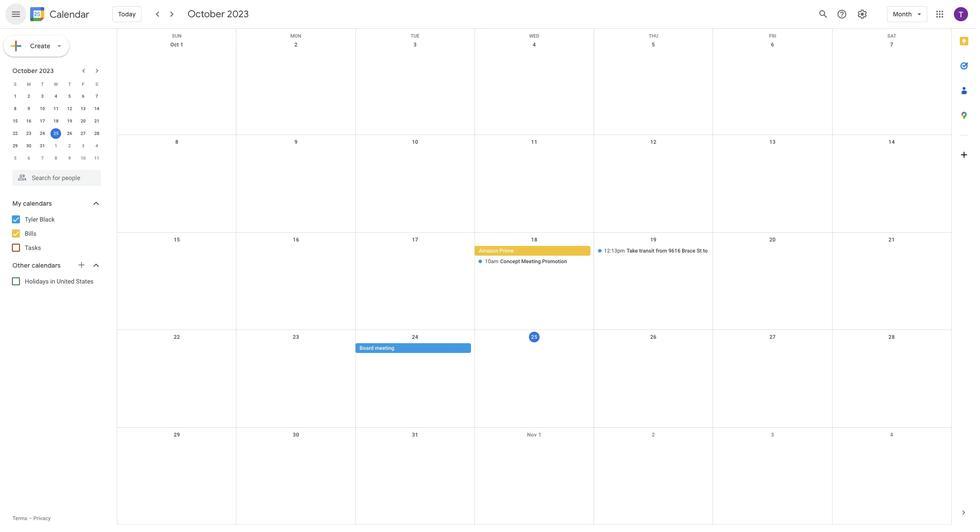 Task type: describe. For each thing, give the bounding box(es) containing it.
25, today element
[[51, 128, 61, 139]]

21 element
[[91, 116, 102, 127]]

1 right "nov"
[[538, 432, 541, 438]]

2 t from the left
[[68, 82, 71, 87]]

7 for oct 1
[[890, 42, 893, 48]]

nov 1
[[527, 432, 541, 438]]

19 element
[[64, 116, 75, 127]]

oct
[[170, 42, 179, 48]]

transit
[[639, 248, 654, 254]]

2 vertical spatial 5
[[14, 156, 16, 161]]

promotion
[[542, 258, 567, 265]]

wed
[[529, 33, 539, 39]]

13 for sun
[[769, 139, 776, 145]]

24 inside "element"
[[40, 131, 45, 136]]

board
[[360, 345, 374, 352]]

11 element
[[51, 104, 61, 114]]

november 6 element
[[23, 153, 34, 164]]

1 vertical spatial october
[[12, 67, 38, 75]]

other calendars
[[12, 262, 61, 270]]

13 for october 2023
[[81, 106, 86, 111]]

12 for sun
[[650, 139, 657, 145]]

1 horizontal spatial october 2023
[[188, 8, 249, 20]]

row containing 5
[[8, 152, 104, 165]]

to
[[703, 248, 708, 254]]

31 for 1
[[40, 143, 45, 148]]

19 inside row group
[[67, 119, 72, 123]]

calendars for other calendars
[[32, 262, 61, 270]]

13 element
[[78, 104, 88, 114]]

Search for people text field
[[18, 170, 96, 186]]

17 inside october 2023 'grid'
[[40, 119, 45, 123]]

tasks
[[25, 244, 41, 251]]

1 horizontal spatial 9
[[68, 156, 71, 161]]

15 element
[[10, 116, 21, 127]]

terms
[[12, 516, 27, 522]]

board meeting
[[360, 345, 394, 352]]

tue
[[411, 33, 420, 39]]

november 4 element
[[91, 141, 102, 151]]

9 for october 2023
[[28, 106, 30, 111]]

6 for oct 1
[[771, 42, 774, 48]]

take
[[627, 248, 638, 254]]

create
[[30, 42, 50, 50]]

my calendars button
[[2, 197, 110, 211]]

create button
[[4, 35, 69, 57]]

november 3 element
[[78, 141, 88, 151]]

terms – privacy
[[12, 516, 51, 522]]

today
[[118, 10, 136, 18]]

month
[[893, 10, 912, 18]]

sun
[[172, 33, 181, 39]]

16 element
[[23, 116, 34, 127]]

1 horizontal spatial 17
[[412, 237, 418, 243]]

12 element
[[64, 104, 75, 114]]

november 9 element
[[64, 153, 75, 164]]

add other calendars image
[[77, 261, 86, 270]]

10 inside "row"
[[81, 156, 86, 161]]

my calendars list
[[2, 212, 110, 255]]

concept
[[500, 258, 520, 265]]

31 for nov 1
[[412, 432, 418, 438]]

25 inside cell
[[53, 131, 58, 136]]

15 inside grid
[[174, 237, 180, 243]]

23 inside grid
[[293, 334, 299, 340]]

terms link
[[12, 516, 27, 522]]

meeting
[[375, 345, 394, 352]]

board meeting button
[[356, 344, 471, 353]]

row group containing 1
[[8, 90, 104, 165]]

1 horizontal spatial october
[[188, 8, 225, 20]]

18 element
[[51, 116, 61, 127]]

10 element
[[37, 104, 48, 114]]

calendar element
[[28, 5, 89, 25]]

28 inside october 2023 'grid'
[[94, 131, 99, 136]]

1 vertical spatial 26
[[650, 334, 657, 340]]

f
[[82, 82, 84, 87]]

row containing 1
[[8, 90, 104, 103]]

1 vertical spatial 2023
[[39, 67, 54, 75]]

29 element
[[10, 141, 21, 151]]

november 8 element
[[51, 153, 61, 164]]

10am
[[485, 258, 498, 265]]

10am concept meeting promotion
[[485, 258, 567, 265]]

9616
[[668, 248, 680, 254]]

from
[[656, 248, 667, 254]]

23 element
[[23, 128, 34, 139]]

14 element
[[91, 104, 102, 114]]

oct 1
[[170, 42, 183, 48]]

amazon prime
[[479, 248, 514, 254]]

30 for 1
[[26, 143, 31, 148]]

26 element
[[64, 128, 75, 139]]

w
[[54, 82, 58, 87]]

bills
[[25, 230, 36, 237]]

1 vertical spatial 16
[[293, 237, 299, 243]]

other
[[12, 262, 30, 270]]

november 11 element
[[91, 153, 102, 164]]

1 up 15 element
[[14, 94, 16, 99]]

main drawer image
[[11, 9, 21, 19]]

calendar heading
[[48, 8, 89, 21]]

2 vertical spatial 11
[[94, 156, 99, 161]]

22 element
[[10, 128, 21, 139]]

united
[[57, 278, 74, 285]]

1 vertical spatial 25
[[531, 334, 537, 340]]

1 horizontal spatial 24
[[412, 334, 418, 340]]

–
[[29, 516, 32, 522]]



Task type: locate. For each thing, give the bounding box(es) containing it.
4
[[533, 42, 536, 48], [55, 94, 57, 99], [96, 143, 98, 148], [890, 432, 893, 438]]

2 horizontal spatial 9
[[294, 139, 298, 145]]

1 vertical spatial 22
[[174, 334, 180, 340]]

amazon prime button
[[475, 246, 590, 256]]

t
[[41, 82, 44, 87], [68, 82, 71, 87]]

0 horizontal spatial october 2023
[[12, 67, 54, 75]]

holidays in united states
[[25, 278, 94, 285]]

16 inside october 2023 'grid'
[[26, 119, 31, 123]]

2023
[[227, 8, 249, 20], [39, 67, 54, 75]]

2 horizontal spatial 8
[[175, 139, 178, 145]]

11
[[53, 106, 58, 111], [531, 139, 537, 145], [94, 156, 99, 161]]

18 inside october 2023 'grid'
[[53, 119, 58, 123]]

19 inside grid
[[650, 237, 657, 243]]

1 vertical spatial calendars
[[32, 262, 61, 270]]

1 horizontal spatial 8
[[55, 156, 57, 161]]

1 vertical spatial 20
[[769, 237, 776, 243]]

in
[[50, 278, 55, 285]]

my
[[12, 200, 21, 208]]

26
[[67, 131, 72, 136], [650, 334, 657, 340]]

18 up amazon prime button
[[531, 237, 537, 243]]

1 vertical spatial 31
[[412, 432, 418, 438]]

2 horizontal spatial 10
[[412, 139, 418, 145]]

1 horizontal spatial 10
[[81, 156, 86, 161]]

1 horizontal spatial 6
[[82, 94, 84, 99]]

november 2 element
[[64, 141, 75, 151]]

s
[[14, 82, 17, 87], [95, 82, 98, 87]]

november 5 element
[[10, 153, 21, 164]]

13 inside grid
[[769, 139, 776, 145]]

27 inside 'element'
[[81, 131, 86, 136]]

0 vertical spatial 15
[[13, 119, 18, 123]]

1 horizontal spatial 2023
[[227, 8, 249, 20]]

row containing sun
[[117, 29, 951, 39]]

november 1 element
[[51, 141, 61, 151]]

2 vertical spatial 6
[[28, 156, 30, 161]]

0 horizontal spatial 29
[[13, 143, 18, 148]]

5 for 1
[[68, 94, 71, 99]]

0 vertical spatial 9
[[28, 106, 30, 111]]

calendar
[[50, 8, 89, 21]]

6 down 30 element
[[28, 156, 30, 161]]

1 down the 25, today element
[[55, 143, 57, 148]]

6
[[771, 42, 774, 48], [82, 94, 84, 99], [28, 156, 30, 161]]

24
[[40, 131, 45, 136], [412, 334, 418, 340]]

calendars for my calendars
[[23, 200, 52, 208]]

1 horizontal spatial 14
[[889, 139, 895, 145]]

6 down fri
[[771, 42, 774, 48]]

13
[[81, 106, 86, 111], [769, 139, 776, 145]]

20 inside row group
[[81, 119, 86, 123]]

24 element
[[37, 128, 48, 139]]

11 for sun
[[531, 139, 537, 145]]

grid
[[117, 29, 951, 525]]

12 inside october 2023 'grid'
[[67, 106, 72, 111]]

12:13pm
[[604, 248, 625, 254]]

calendars up in
[[32, 262, 61, 270]]

s right 'f'
[[95, 82, 98, 87]]

1 vertical spatial 14
[[889, 139, 895, 145]]

tyler
[[25, 216, 38, 223]]

0 horizontal spatial 18
[[53, 119, 58, 123]]

10 for sun
[[412, 139, 418, 145]]

1 vertical spatial 13
[[769, 139, 776, 145]]

1 vertical spatial october 2023
[[12, 67, 54, 75]]

8 inside november 8 element
[[55, 156, 57, 161]]

5
[[652, 42, 655, 48], [68, 94, 71, 99], [14, 156, 16, 161]]

grid containing oct 1
[[117, 29, 951, 525]]

privacy
[[33, 516, 51, 522]]

10 inside grid
[[412, 139, 418, 145]]

0 vertical spatial october 2023
[[188, 8, 249, 20]]

6 down 'f'
[[82, 94, 84, 99]]

23 inside row group
[[26, 131, 31, 136]]

0 horizontal spatial 26
[[67, 131, 72, 136]]

30 inside grid
[[293, 432, 299, 438]]

29 for 1
[[13, 143, 18, 148]]

october 2023 grid
[[8, 78, 104, 165]]

1 vertical spatial 7
[[96, 94, 98, 99]]

0 vertical spatial 29
[[13, 143, 18, 148]]

14 for sun
[[889, 139, 895, 145]]

1 t from the left
[[41, 82, 44, 87]]

1 horizontal spatial 20
[[769, 237, 776, 243]]

27 element
[[78, 128, 88, 139]]

2 vertical spatial 8
[[55, 156, 57, 161]]

5 up 12 element
[[68, 94, 71, 99]]

0 horizontal spatial 7
[[41, 156, 44, 161]]

0 vertical spatial 23
[[26, 131, 31, 136]]

7 up 14 "element"
[[96, 94, 98, 99]]

calendars up tyler black
[[23, 200, 52, 208]]

12:13pm take transit from 9616 brace st to henry ford hospital
[[604, 248, 756, 254]]

privacy link
[[33, 516, 51, 522]]

7 down 31 element
[[41, 156, 44, 161]]

12
[[67, 106, 72, 111], [650, 139, 657, 145]]

0 vertical spatial 8
[[14, 106, 16, 111]]

st
[[697, 248, 702, 254]]

19
[[67, 119, 72, 123], [650, 237, 657, 243]]

31
[[40, 143, 45, 148], [412, 432, 418, 438]]

cell
[[117, 246, 236, 267], [236, 246, 356, 267], [356, 246, 475, 267], [475, 246, 594, 267], [713, 246, 832, 267], [832, 246, 951, 267], [117, 344, 236, 354], [236, 344, 356, 354], [475, 344, 594, 354], [594, 344, 713, 354], [713, 344, 832, 354], [832, 344, 951, 354]]

m
[[27, 82, 31, 87]]

1 horizontal spatial 5
[[68, 94, 71, 99]]

november 7 element
[[37, 153, 48, 164]]

5 down thu
[[652, 42, 655, 48]]

1
[[180, 42, 183, 48], [14, 94, 16, 99], [55, 143, 57, 148], [538, 432, 541, 438]]

0 horizontal spatial 13
[[81, 106, 86, 111]]

0 vertical spatial 7
[[890, 42, 893, 48]]

row containing s
[[8, 78, 104, 90]]

cell containing amazon prime
[[475, 246, 594, 267]]

27
[[81, 131, 86, 136], [769, 334, 776, 340]]

28
[[94, 131, 99, 136], [889, 334, 895, 340]]

november 10 element
[[78, 153, 88, 164]]

5 for oct 1
[[652, 42, 655, 48]]

other calendars button
[[2, 259, 110, 273]]

9 for sun
[[294, 139, 298, 145]]

2 horizontal spatial 5
[[652, 42, 655, 48]]

0 horizontal spatial 17
[[40, 119, 45, 123]]

7 for 1
[[96, 94, 98, 99]]

6 for 1
[[82, 94, 84, 99]]

2 vertical spatial 9
[[68, 156, 71, 161]]

24 down the 17 element
[[40, 131, 45, 136]]

1 horizontal spatial 19
[[650, 237, 657, 243]]

1 horizontal spatial t
[[68, 82, 71, 87]]

t left w
[[41, 82, 44, 87]]

row
[[117, 29, 951, 39], [117, 38, 951, 135], [8, 78, 104, 90], [8, 90, 104, 103], [8, 103, 104, 115], [8, 115, 104, 127], [8, 127, 104, 140], [117, 135, 951, 233], [8, 140, 104, 152], [8, 152, 104, 165], [117, 233, 951, 330], [117, 330, 951, 428], [117, 428, 951, 525]]

tyler black
[[25, 216, 55, 223]]

0 horizontal spatial 6
[[28, 156, 30, 161]]

24 up board meeting button
[[412, 334, 418, 340]]

1 vertical spatial 21
[[889, 237, 895, 243]]

3
[[414, 42, 417, 48], [41, 94, 44, 99], [82, 143, 84, 148], [771, 432, 774, 438]]

0 vertical spatial 30
[[26, 143, 31, 148]]

1 vertical spatial 28
[[889, 334, 895, 340]]

1 vertical spatial 24
[[412, 334, 418, 340]]

0 horizontal spatial 25
[[53, 131, 58, 136]]

0 horizontal spatial 28
[[94, 131, 99, 136]]

row group
[[8, 90, 104, 165]]

1 s from the left
[[14, 82, 17, 87]]

1 vertical spatial 30
[[293, 432, 299, 438]]

meeting
[[521, 258, 541, 265]]

19 down 12 element
[[67, 119, 72, 123]]

2 vertical spatial 7
[[41, 156, 44, 161]]

calendars
[[23, 200, 52, 208], [32, 262, 61, 270]]

1 horizontal spatial 27
[[769, 334, 776, 340]]

19 up the transit
[[650, 237, 657, 243]]

8
[[14, 106, 16, 111], [175, 139, 178, 145], [55, 156, 57, 161]]

mon
[[290, 33, 301, 39]]

15
[[13, 119, 18, 123], [174, 237, 180, 243]]

2 s from the left
[[95, 82, 98, 87]]

8 for sun
[[175, 139, 178, 145]]

1 horizontal spatial 16
[[293, 237, 299, 243]]

10 for october 2023
[[40, 106, 45, 111]]

t left 'f'
[[68, 82, 71, 87]]

0 vertical spatial 12
[[67, 106, 72, 111]]

1 horizontal spatial 13
[[769, 139, 776, 145]]

1 horizontal spatial 21
[[889, 237, 895, 243]]

month button
[[887, 4, 927, 25]]

7
[[890, 42, 893, 48], [96, 94, 98, 99], [41, 156, 44, 161]]

23
[[26, 131, 31, 136], [293, 334, 299, 340]]

0 horizontal spatial 5
[[14, 156, 16, 161]]

october
[[188, 8, 225, 20], [12, 67, 38, 75]]

0 vertical spatial 14
[[94, 106, 99, 111]]

brace
[[682, 248, 695, 254]]

14 inside 14 "element"
[[94, 106, 99, 111]]

0 vertical spatial 24
[[40, 131, 45, 136]]

1 horizontal spatial 29
[[174, 432, 180, 438]]

7 down sat
[[890, 42, 893, 48]]

21
[[94, 119, 99, 123], [889, 237, 895, 243]]

29
[[13, 143, 18, 148], [174, 432, 180, 438]]

0 vertical spatial 22
[[13, 131, 18, 136]]

tab list
[[952, 29, 976, 501]]

16
[[26, 119, 31, 123], [293, 237, 299, 243]]

5 down 29 element
[[14, 156, 16, 161]]

1 vertical spatial 9
[[294, 139, 298, 145]]

fri
[[769, 33, 776, 39]]

0 vertical spatial 26
[[67, 131, 72, 136]]

7 inside grid
[[890, 42, 893, 48]]

26 inside october 2023 'grid'
[[67, 131, 72, 136]]

october 2023
[[188, 8, 249, 20], [12, 67, 54, 75]]

0 horizontal spatial 19
[[67, 119, 72, 123]]

0 horizontal spatial 27
[[81, 131, 86, 136]]

1 vertical spatial 8
[[175, 139, 178, 145]]

0 horizontal spatial 22
[[13, 131, 18, 136]]

None search field
[[0, 166, 110, 186]]

amazon
[[479, 248, 498, 254]]

9
[[28, 106, 30, 111], [294, 139, 298, 145], [68, 156, 71, 161]]

1 vertical spatial 11
[[531, 139, 537, 145]]

0 vertical spatial 18
[[53, 119, 58, 123]]

28 element
[[91, 128, 102, 139]]

ford
[[724, 248, 735, 254]]

31 inside 31 element
[[40, 143, 45, 148]]

1 horizontal spatial 30
[[293, 432, 299, 438]]

1 vertical spatial 10
[[412, 139, 418, 145]]

hospital
[[736, 248, 756, 254]]

17
[[40, 119, 45, 123], [412, 237, 418, 243]]

1 vertical spatial 17
[[412, 237, 418, 243]]

31 element
[[37, 141, 48, 151]]

7 inside november 7 element
[[41, 156, 44, 161]]

0 vertical spatial 21
[[94, 119, 99, 123]]

black
[[40, 216, 55, 223]]

0 horizontal spatial 23
[[26, 131, 31, 136]]

0 horizontal spatial 14
[[94, 106, 99, 111]]

13 inside 13 element
[[81, 106, 86, 111]]

25 cell
[[49, 127, 63, 140]]

2
[[294, 42, 298, 48], [28, 94, 30, 99], [68, 143, 71, 148], [652, 432, 655, 438]]

14
[[94, 106, 99, 111], [889, 139, 895, 145]]

18
[[53, 119, 58, 123], [531, 237, 537, 243]]

0 vertical spatial 5
[[652, 42, 655, 48]]

1 horizontal spatial 31
[[412, 432, 418, 438]]

today button
[[112, 4, 142, 25]]

s left m
[[14, 82, 17, 87]]

22 inside october 2023 'grid'
[[13, 131, 18, 136]]

20
[[81, 119, 86, 123], [769, 237, 776, 243]]

1 horizontal spatial 18
[[531, 237, 537, 243]]

29 inside 29 element
[[13, 143, 18, 148]]

30 element
[[23, 141, 34, 151]]

0 vertical spatial 28
[[94, 131, 99, 136]]

1 vertical spatial 23
[[293, 334, 299, 340]]

17 element
[[37, 116, 48, 127]]

0 vertical spatial 13
[[81, 106, 86, 111]]

25
[[53, 131, 58, 136], [531, 334, 537, 340]]

1 horizontal spatial 22
[[174, 334, 180, 340]]

1 right oct
[[180, 42, 183, 48]]

2 horizontal spatial 7
[[890, 42, 893, 48]]

my calendars
[[12, 200, 52, 208]]

0 horizontal spatial 21
[[94, 119, 99, 123]]

settings menu image
[[857, 9, 868, 19]]

21 inside "21" element
[[94, 119, 99, 123]]

0 vertical spatial october
[[188, 8, 225, 20]]

8 for october 2023
[[14, 106, 16, 111]]

1 vertical spatial 5
[[68, 94, 71, 99]]

0 vertical spatial 16
[[26, 119, 31, 123]]

11 for october 2023
[[53, 106, 58, 111]]

10
[[40, 106, 45, 111], [412, 139, 418, 145], [81, 156, 86, 161]]

15 inside row group
[[13, 119, 18, 123]]

0 horizontal spatial 2023
[[39, 67, 54, 75]]

0 horizontal spatial s
[[14, 82, 17, 87]]

31 inside grid
[[412, 432, 418, 438]]

1 vertical spatial 12
[[650, 139, 657, 145]]

29 for nov 1
[[174, 432, 180, 438]]

30 inside row group
[[26, 143, 31, 148]]

prime
[[500, 248, 514, 254]]

20 element
[[78, 116, 88, 127]]

20 inside grid
[[769, 237, 776, 243]]

30 for nov 1
[[293, 432, 299, 438]]

12 for october 2023
[[67, 106, 72, 111]]

nov
[[527, 432, 537, 438]]

14 for october 2023
[[94, 106, 99, 111]]

18 down 11 element
[[53, 119, 58, 123]]

thu
[[649, 33, 658, 39]]

states
[[76, 278, 94, 285]]

row containing oct 1
[[117, 38, 951, 135]]

holidays
[[25, 278, 49, 285]]

1 horizontal spatial 28
[[889, 334, 895, 340]]

1 vertical spatial 18
[[531, 237, 537, 243]]

1 vertical spatial 6
[[82, 94, 84, 99]]

0 vertical spatial 31
[[40, 143, 45, 148]]

henry
[[709, 248, 723, 254]]

1 horizontal spatial 15
[[174, 237, 180, 243]]

1 horizontal spatial 26
[[650, 334, 657, 340]]

sat
[[887, 33, 896, 39]]

0 horizontal spatial 8
[[14, 106, 16, 111]]



Task type: vqa. For each thing, say whether or not it's contained in the screenshot.
"April 5" element
no



